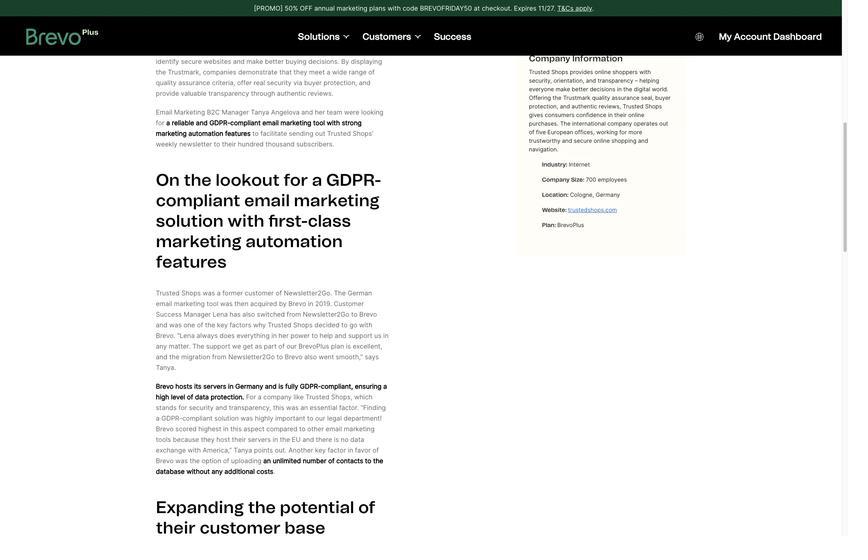 Task type: locate. For each thing, give the bounding box(es) containing it.
a reliable and gdpr-compliant email marketing tool with strong marketing automation features
[[156, 119, 362, 138]]

email inside trusted shops was a former customer of newsletter2go. the german email marketing tool was then acquired by brevo in 2019. customer success manager lena has also switched from newsletter2go to brevo and was one of the key factors why trusted shops decided to go with brevo. "lena always does everything in her power to help and support us in any matter. the support we get as part of our brevoplus plan is excellent, and the migration from newsletter2go to brevo also went smooth," says tanya.
[[156, 300, 172, 308]]

solution inside on the lookout for a gdpr- compliant email marketing solution with first-class marketing automation features
[[156, 211, 224, 231]]

services
[[269, 47, 295, 55]]

0 horizontal spatial protection,
[[324, 79, 357, 87]]

valuable
[[181, 89, 207, 97]]

brevoplus down "website: trustedshops.com"
[[558, 222, 584, 229]]

.
[[593, 4, 594, 12], [274, 467, 275, 476]]

key inside trusted shops was a former customer of newsletter2go. the german email marketing tool was then acquired by brevo in 2019. customer success manager lena has also switched from newsletter2go to brevo and was one of the key factors why trusted shops decided to go with brevo. "lena always does everything in her power to help and support us in any matter. the support we get as part of our brevoplus plan is excellent, and the migration from newsletter2go to brevo also went smooth," says tanya.
[[217, 321, 228, 329]]

and down provides
[[586, 77, 596, 84]]

email down legal
[[326, 425, 342, 433]]

0 horizontal spatial automation
[[189, 129, 223, 138]]

european
[[548, 129, 573, 136]]

angelova
[[271, 108, 300, 116]]

trustedshops.com
[[568, 206, 617, 213]]

1 vertical spatial tool
[[207, 300, 218, 308]]

protection, down offering
[[529, 103, 559, 110]]

shops up by
[[330, 47, 349, 55]]

out inside trusted shops provides online shoppers with security, orientation, and transparency – helping everyone make better decisions in the digital world. offering the trustmark quality assurance seal, buyer protection, and authentic reviews, trusted shops gives consumers confidence in their online purchases. the international company operates out of five european offices, working for more trustworthy and secure online shopping and navigation.
[[660, 120, 669, 127]]

an unlimited number of contacts to the database without any additional costs
[[156, 457, 384, 476]]

highest
[[199, 425, 221, 433]]

any
[[156, 342, 167, 350], [212, 467, 223, 476]]

a inside a reliable and gdpr-compliant email marketing tool with strong marketing automation features
[[166, 119, 170, 127]]

help
[[320, 332, 333, 340]]

0 vertical spatial customer
[[245, 289, 274, 297]]

newsletter2go up decided
[[303, 310, 350, 318]]

transparency down criteria,
[[209, 89, 249, 97]]

–
[[635, 77, 638, 84]]

this up important
[[273, 404, 284, 412]]

from
[[287, 310, 301, 318], [212, 353, 227, 361]]

1 vertical spatial manager
[[184, 310, 211, 318]]

0 vertical spatial her
[[315, 108, 325, 116]]

0 horizontal spatial better
[[265, 57, 284, 66]]

better up trustmark
[[572, 86, 589, 93]]

0 vertical spatial compliant
[[230, 119, 261, 127]]

online
[[595, 69, 611, 76], [629, 112, 645, 118], [594, 137, 610, 144]]

automation
[[189, 129, 223, 138], [246, 231, 343, 251]]

success inside trusted shops was a former customer of newsletter2go. the german email marketing tool was then acquired by brevo in 2019. customer success manager lena has also switched from newsletter2go to brevo and was one of the key factors why trusted shops decided to go with brevo. "lena always does everything in her power to help and support us in any matter. the support we get as part of our brevoplus plan is excellent, and the migration from newsletter2go to brevo also went smooth," says tanya.
[[156, 310, 182, 318]]

brevoplus inside trusted shops was a former customer of newsletter2go. the german email marketing tool was then acquired by brevo in 2019. customer success manager lena has also switched from newsletter2go to brevo and was one of the key factors why trusted shops decided to go with brevo. "lena always does everything in her power to help and support us in any matter. the support we get as part of our brevoplus plan is excellent, and the migration from newsletter2go to brevo also went smooth," says tanya.
[[299, 342, 329, 350]]

0 horizontal spatial secure
[[181, 57, 202, 66]]

everyone
[[529, 86, 554, 93]]

is inside for a company like trusted shops, which stands for security and transparency, this was an essential factor. "finding a gdpr-compliant solution was highly important to our legal department! brevo scored highest in this aspect compared to other email marketing tools because they host their servers in the eu and there is no data exchange with america," tanya points out. another key factor in favor of brevo was the option of uploading
[[334, 436, 339, 444]]

another
[[289, 446, 313, 454]]

1 vertical spatial assurance
[[612, 94, 640, 101]]

0 horizontal spatial from
[[212, 353, 227, 361]]

automation down the first-
[[246, 231, 343, 251]]

tanya inside for a company like trusted shops, which stands for security and transparency, this was an essential factor. "finding a gdpr-compliant solution was highly important to our legal department! brevo scored highest in this aspect compared to other email marketing tools because they host their servers in the eu and there is no data exchange with america," tanya points out. another key factor in favor of brevo was the option of uploading
[[234, 446, 252, 454]]

her left power
[[279, 332, 289, 340]]

1 horizontal spatial assurance
[[612, 94, 640, 101]]

they
[[294, 68, 307, 76], [201, 436, 215, 444]]

company inside company size: 700 employees
[[542, 177, 570, 184]]

online down information
[[595, 69, 611, 76]]

hundred
[[238, 140, 264, 148]]

shops up the orientation,
[[552, 69, 569, 76]]

security
[[267, 79, 292, 87], [189, 404, 214, 412]]

1 vertical spatial our
[[315, 414, 326, 422]]

data up favor
[[351, 436, 364, 444]]

by
[[279, 300, 287, 308]]

1 vertical spatial transparency
[[209, 89, 249, 97]]

1 vertical spatial is
[[279, 382, 284, 391]]

factor.
[[339, 404, 359, 412]]

the right offering
[[553, 94, 562, 101]]

its
[[194, 382, 202, 391]]

1 horizontal spatial this
[[273, 404, 284, 412]]

email inside a reliable and gdpr-compliant email marketing tool with strong marketing automation features
[[263, 119, 279, 127]]

1 vertical spatial company
[[264, 393, 292, 401]]

customer
[[245, 289, 274, 297], [200, 518, 281, 536]]

company up the security,
[[529, 53, 571, 64]]

an inside for a company like trusted shops, which stands for security and transparency, this was an essential factor. "finding a gdpr-compliant solution was highly important to our legal department! brevo scored highest in this aspect compared to other email marketing tools because they host their servers in the eu and there is no data exchange with america," tanya points out. another key factor in favor of brevo was the option of uploading
[[301, 404, 308, 412]]

newsletter2go.
[[284, 289, 332, 297]]

displaying
[[351, 57, 382, 66]]

0 vertical spatial they
[[294, 68, 307, 76]]

1 horizontal spatial data
[[351, 436, 364, 444]]

information
[[573, 53, 623, 64]]

is
[[346, 342, 351, 350], [279, 382, 284, 391], [334, 436, 339, 444]]

shops,
[[331, 393, 353, 401]]

0 vertical spatial automation
[[189, 129, 223, 138]]

2 vertical spatial compliant
[[182, 414, 213, 422]]

is left fully
[[279, 382, 284, 391]]

costs
[[257, 467, 274, 476]]

company information
[[529, 53, 623, 64]]

1 horizontal spatial our
[[315, 414, 326, 422]]

0 horizontal spatial out
[[315, 129, 325, 138]]

and inside email marketing b2c manager tanya angelova and her team were looking for
[[302, 108, 313, 116]]

brevoplus up went
[[299, 342, 329, 350]]

quality up provide
[[156, 79, 177, 87]]

customer
[[334, 300, 364, 308]]

1 horizontal spatial quality
[[592, 94, 610, 101]]

is up smooth,"
[[346, 342, 351, 350]]

the up migration
[[192, 342, 204, 350]]

brevo up the database
[[156, 457, 174, 465]]

0 horizontal spatial this
[[231, 425, 242, 433]]

their inside trusted shops provides online shoppers with security, orientation, and transparency – helping everyone make better decisions in the digital world. offering the trustmark quality assurance seal, buyer protection, and authentic reviews, trusted shops gives consumers confidence in their online purchases. the international company operates out of five european offices, working for more trustworthy and secure online shopping and navigation.
[[615, 112, 627, 118]]

1 vertical spatial servers
[[248, 436, 271, 444]]

and
[[233, 57, 245, 66], [586, 77, 596, 84], [359, 79, 371, 87], [560, 103, 570, 110], [302, 108, 313, 116], [196, 119, 208, 127], [562, 137, 573, 144], [638, 137, 649, 144], [156, 321, 168, 329], [335, 332, 347, 340], [156, 353, 168, 361], [265, 382, 277, 391], [216, 404, 227, 412], [303, 436, 314, 444]]

any down option
[[212, 467, 223, 476]]

buyer inside trusted shops provides online shoppers with security, orientation, and transparency – helping everyone make better decisions in the digital world. offering the trustmark quality assurance seal, buyer protection, and authentic reviews, trusted shops gives consumers confidence in their online purchases. the international company operates out of five european offices, working for more trustworthy and secure online shopping and navigation.
[[656, 94, 671, 101]]

as
[[255, 342, 262, 350]]

level
[[171, 393, 185, 401]]

1 horizontal spatial automation
[[246, 231, 343, 251]]

0 horizontal spatial servers
[[203, 382, 226, 391]]

data inside brevo hosts its servers in germany and is fully gdpr-compliant, ensuring a high level of data protection.
[[195, 393, 209, 401]]

button image
[[696, 33, 704, 41]]

buyer down world.
[[656, 94, 671, 101]]

and left fully
[[265, 382, 277, 391]]

1 horizontal spatial buyer
[[656, 94, 671, 101]]

0 vertical spatial data
[[195, 393, 209, 401]]

protection, down wide
[[324, 79, 357, 87]]

for inside trusted shops provides online shoppers with security, orientation, and transparency – helping everyone make better decisions in the digital world. offering the trustmark quality assurance seal, buyer protection, and authentic reviews, trusted shops gives consumers confidence in their online purchases. the international company operates out of five european offices, working for more trustworthy and secure online shopping and navigation.
[[620, 129, 627, 136]]

authentic up confidence
[[572, 103, 597, 110]]

servers
[[203, 382, 226, 391], [248, 436, 271, 444]]

is inside trusted shops was a former customer of newsletter2go. the german email marketing tool was then acquired by brevo in 2019. customer success manager lena has also switched from newsletter2go to brevo and was one of the key factors why trusted shops decided to go with brevo. "lena always does everything in her power to help and support us in any matter. the support we get as part of our brevoplus plan is excellent, and the migration from newsletter2go to brevo also went smooth," says tanya.
[[346, 342, 351, 350]]

a down "subscribers."
[[312, 170, 322, 190]]

1 horizontal spatial servers
[[248, 436, 271, 444]]

security inside more than 30 million people use the services of trusted shops in order to identify secure websites and make better buying decisions. by displaying the trustmark, companies demonstrate that they meet a wide range of quality assurance criteria, offer real security via buyer protection, and provide valuable transparency through authentic reviews.
[[267, 79, 292, 87]]

0 vertical spatial is
[[346, 342, 351, 350]]

looking
[[361, 108, 384, 116]]

1 vertical spatial make
[[556, 86, 570, 93]]

secure inside trusted shops provides online shoppers with security, orientation, and transparency – helping everyone make better decisions in the digital world. offering the trustmark quality assurance seal, buyer protection, and authentic reviews, trusted shops gives consumers confidence in their online purchases. the international company operates out of five european offices, working for more trustworthy and secure online shopping and navigation.
[[574, 137, 592, 144]]

demonstrate
[[238, 68, 278, 76]]

is left the no
[[334, 436, 339, 444]]

is inside brevo hosts its servers in germany and is fully gdpr-compliant, ensuring a high level of data protection.
[[279, 382, 284, 391]]

websites
[[204, 57, 231, 66]]

1 horizontal spatial germany
[[596, 191, 620, 198]]

1 vertical spatial her
[[279, 332, 289, 340]]

0 horizontal spatial success
[[156, 310, 182, 318]]

for inside email marketing b2c manager tanya angelova and her team were looking for
[[156, 119, 165, 127]]

newsletter2go down get
[[228, 353, 275, 361]]

brevo down customer
[[360, 310, 377, 318]]

0 vertical spatial buyer
[[304, 79, 322, 87]]

online down the working at top
[[594, 137, 610, 144]]

company down fully
[[264, 393, 292, 401]]

authentic down via
[[277, 89, 306, 97]]

they up via
[[294, 68, 307, 76]]

trusted shops was a former customer of newsletter2go. the german email marketing tool was then acquired by brevo in 2019. customer success manager lena has also switched from newsletter2go to brevo and was one of the key factors why trusted shops decided to go with brevo. "lena always does everything in her power to help and support us in any matter. the support we get as part of our brevoplus plan is excellent, and the migration from newsletter2go to brevo also went smooth," says tanya.
[[156, 289, 389, 372]]

also down then
[[243, 310, 255, 318]]

our inside trusted shops was a former customer of newsletter2go. the german email marketing tool was then acquired by brevo in 2019. customer success manager lena has also switched from newsletter2go to brevo and was one of the key factors why trusted shops decided to go with brevo. "lena always does everything in her power to help and support us in any matter. the support we get as part of our brevoplus plan is excellent, and the migration from newsletter2go to brevo also went smooth," says tanya.
[[287, 342, 297, 350]]

1 vertical spatial compliant
[[156, 190, 240, 210]]

their inside 'expanding the potential of their customer bas'
[[156, 518, 196, 536]]

1 vertical spatial customer
[[200, 518, 281, 536]]

email down lookout
[[244, 190, 290, 210]]

1 vertical spatial quality
[[592, 94, 610, 101]]

0 vertical spatial germany
[[596, 191, 620, 198]]

for down email
[[156, 119, 165, 127]]

get
[[243, 342, 253, 350]]

0 horizontal spatial her
[[279, 332, 289, 340]]

her inside trusted shops was a former customer of newsletter2go. the german email marketing tool was then acquired by brevo in 2019. customer success manager lena has also switched from newsletter2go to brevo and was one of the key factors why trusted shops decided to go with brevo. "lena always does everything in her power to help and support us in any matter. the support we get as part of our brevoplus plan is excellent, and the migration from newsletter2go to brevo also went smooth," says tanya.
[[279, 332, 289, 340]]

1 vertical spatial protection,
[[529, 103, 559, 110]]

buyer down meet
[[304, 79, 322, 87]]

their
[[615, 112, 627, 118], [222, 140, 236, 148], [232, 436, 246, 444], [156, 518, 196, 536]]

company up the working at top
[[608, 120, 632, 127]]

the inside 'expanding the potential of their customer bas'
[[248, 497, 276, 517]]

make inside trusted shops provides online shoppers with security, orientation, and transparency – helping everyone make better decisions in the digital world. offering the trustmark quality assurance seal, buyer protection, and authentic reviews, trusted shops gives consumers confidence in their online purchases. the international company operates out of five european offices, working for more trustworthy and secure online shopping and navigation.
[[556, 86, 570, 93]]

a right for
[[258, 393, 262, 401]]

0 horizontal spatial an
[[264, 457, 271, 465]]

tool inside a reliable and gdpr-compliant email marketing tool with strong marketing automation features
[[313, 119, 325, 127]]

1 horizontal spatial from
[[287, 310, 301, 318]]

1 vertical spatial features
[[156, 252, 227, 272]]

0 horizontal spatial authentic
[[277, 89, 306, 97]]

1 horizontal spatial an
[[301, 404, 308, 412]]

seal,
[[641, 94, 654, 101]]

from down does
[[212, 353, 227, 361]]

orientation,
[[554, 77, 585, 84]]

in down the reviews,
[[608, 112, 613, 118]]

solution
[[156, 211, 224, 231], [215, 414, 239, 422]]

assurance
[[178, 79, 210, 87], [612, 94, 640, 101]]

. right t&cs
[[593, 4, 594, 12]]

decided
[[315, 321, 340, 329]]

0 horizontal spatial also
[[243, 310, 255, 318]]

germany
[[596, 191, 620, 198], [235, 382, 263, 391]]

0 horizontal spatial germany
[[235, 382, 263, 391]]

in right us
[[383, 332, 389, 340]]

1 vertical spatial newsletter2go
[[228, 353, 275, 361]]

dashboard
[[774, 31, 822, 42]]

assurance inside trusted shops provides online shoppers with security, orientation, and transparency – helping everyone make better decisions in the digital world. offering the trustmark quality assurance seal, buyer protection, and authentic reviews, trusted shops gives consumers confidence in their online purchases. the international company operates out of five european offices, working for more trustworthy and secure online shopping and navigation.
[[612, 94, 640, 101]]

a inside brevo hosts its servers in germany and is fully gdpr-compliant, ensuring a high level of data protection.
[[384, 382, 387, 391]]

1 vertical spatial out
[[315, 129, 325, 138]]

the right on
[[184, 170, 212, 190]]

additional
[[225, 467, 255, 476]]

1 horizontal spatial success
[[434, 31, 472, 42]]

the inside on the lookout for a gdpr- compliant email marketing solution with first-class marketing automation features
[[184, 170, 212, 190]]

for down thousand
[[284, 170, 308, 190]]

tool inside trusted shops was a former customer of newsletter2go. the german email marketing tool was then acquired by brevo in 2019. customer success manager lena has also switched from newsletter2go to brevo and was one of the key factors why trusted shops decided to go with brevo. "lena always does everything in her power to help and support us in any matter. the support we get as part of our brevoplus plan is excellent, and the migration from newsletter2go to brevo also went smooth," says tanya.
[[207, 300, 218, 308]]

1 vertical spatial better
[[572, 86, 589, 93]]

expanding the potential of their customer bas
[[156, 497, 376, 536]]

factors
[[230, 321, 251, 329]]

also left went
[[304, 353, 317, 361]]

customer for former
[[245, 289, 274, 297]]

with inside trusted shops was a former customer of newsletter2go. the german email marketing tool was then acquired by brevo in 2019. customer success manager lena has also switched from newsletter2go to brevo and was one of the key factors why trusted shops decided to go with brevo. "lena always does everything in her power to help and support us in any matter. the support we get as part of our brevoplus plan is excellent, and the migration from newsletter2go to brevo also went smooth," says tanya.
[[359, 321, 373, 329]]

the right contacts
[[373, 457, 384, 465]]

1 vertical spatial germany
[[235, 382, 263, 391]]

1 horizontal spatial make
[[556, 86, 570, 93]]

an down the like
[[301, 404, 308, 412]]

automation up the newsletter
[[189, 129, 223, 138]]

b2c
[[207, 108, 220, 116]]

lookout
[[216, 170, 280, 190]]

scored
[[176, 425, 197, 433]]

0 vertical spatial security
[[267, 79, 292, 87]]

trusted
[[305, 47, 328, 55], [529, 69, 550, 76], [623, 103, 644, 110], [327, 129, 351, 138], [156, 289, 180, 297], [268, 321, 292, 329], [306, 393, 330, 401]]

1 vertical spatial tanya
[[234, 446, 252, 454]]

no
[[341, 436, 349, 444]]

the up always
[[205, 321, 215, 329]]

out inside to facilitate sending out trusted shops' weekly newsletter to their hundred thousand subscribers.
[[315, 129, 325, 138]]

company up location:
[[542, 177, 570, 184]]

1 horizontal spatial transparency
[[598, 77, 634, 84]]

1 horizontal spatial brevoplus
[[558, 222, 584, 229]]

acquired
[[250, 300, 277, 308]]

2 horizontal spatial the
[[560, 120, 571, 127]]

1 vertical spatial support
[[206, 342, 230, 350]]

. down unlimited
[[274, 467, 275, 476]]

0 vertical spatial authentic
[[277, 89, 306, 97]]

key down "there"
[[315, 446, 326, 454]]

1 vertical spatial security
[[189, 404, 214, 412]]

provide
[[156, 89, 179, 97]]

compliant up the scored
[[182, 414, 213, 422]]

1 horizontal spatial security
[[267, 79, 292, 87]]

2 vertical spatial is
[[334, 436, 339, 444]]

secure down the 'offices,'
[[574, 137, 592, 144]]

1 horizontal spatial support
[[348, 332, 373, 340]]

1 horizontal spatial manager
[[222, 108, 249, 116]]

shopping
[[612, 137, 637, 144]]

for inside for a company like trusted shops, which stands for security and transparency, this was an essential factor. "finding a gdpr-compliant solution was highly important to our legal department! brevo scored highest in this aspect compared to other email marketing tools because they host their servers in the eu and there is no data exchange with america," tanya points out. another key factor in favor of brevo was the option of uploading
[[179, 404, 187, 412]]

1 vertical spatial an
[[264, 457, 271, 465]]

germany down employees
[[596, 191, 620, 198]]

0 vertical spatial make
[[247, 57, 263, 66]]

[promo] 50% off annual marketing plans with code brevofriday50 at checkout. expires 11/27. t&cs apply .
[[254, 4, 594, 12]]

1 horizontal spatial tool
[[313, 119, 325, 127]]

and down protection.
[[216, 404, 227, 412]]

was up important
[[286, 404, 299, 412]]

has
[[230, 310, 241, 318]]

0 horizontal spatial brevoplus
[[299, 342, 329, 350]]

1 horizontal spatial protection,
[[529, 103, 559, 110]]

protection.
[[211, 393, 244, 401]]

data inside for a company like trusted shops, which stands for security and transparency, this was an essential factor. "finding a gdpr-compliant solution was highly important to our legal department! brevo scored highest in this aspect compared to other email marketing tools because they host their servers in the eu and there is no data exchange with america," tanya points out. another key factor in favor of brevo was the option of uploading
[[351, 436, 364, 444]]

1 vertical spatial secure
[[574, 137, 592, 144]]

1 horizontal spatial any
[[212, 467, 223, 476]]

their left hundred
[[222, 140, 236, 148]]

0 vertical spatial company
[[529, 53, 571, 64]]

on
[[156, 170, 180, 190]]

1 horizontal spatial out
[[660, 120, 669, 127]]

customer inside 'expanding the potential of their customer bas'
[[200, 518, 281, 536]]

features inside on the lookout for a gdpr- compliant email marketing solution with first-class marketing automation features
[[156, 252, 227, 272]]

power
[[291, 332, 310, 340]]

make down the orientation,
[[556, 86, 570, 93]]

email up the brevo.
[[156, 300, 172, 308]]

manager right b2c
[[222, 108, 249, 116]]

email inside on the lookout for a gdpr- compliant email marketing solution with first-class marketing automation features
[[244, 190, 290, 210]]

0 vertical spatial our
[[287, 342, 297, 350]]

for inside on the lookout for a gdpr- compliant email marketing solution with first-class marketing automation features
[[284, 170, 308, 190]]

quality down the "decisions"
[[592, 94, 610, 101]]

company
[[608, 120, 632, 127], [264, 393, 292, 401]]

company for company size: 700 employees
[[542, 177, 570, 184]]

from up power
[[287, 310, 301, 318]]

in up contacts
[[348, 446, 353, 454]]

us
[[374, 332, 382, 340]]

our inside for a company like trusted shops, which stands for security and transparency, this was an essential factor. "finding a gdpr-compliant solution was highly important to our legal department! brevo scored highest in this aspect compared to other email marketing tools because they host their servers in the eu and there is no data exchange with america," tanya points out. another key factor in favor of brevo was the option of uploading
[[315, 414, 326, 422]]

her inside email marketing b2c manager tanya angelova and her team were looking for
[[315, 108, 325, 116]]

website:
[[542, 207, 567, 214]]

criteria,
[[212, 79, 235, 87]]

stands
[[156, 404, 177, 412]]

1 horizontal spatial the
[[334, 289, 346, 297]]

1 vertical spatial also
[[304, 353, 317, 361]]

1 horizontal spatial key
[[315, 446, 326, 454]]

tanya up a reliable and gdpr-compliant email marketing tool with strong marketing automation features at the left of page
[[251, 108, 269, 116]]

security down its
[[189, 404, 214, 412]]

everything
[[237, 332, 270, 340]]

1 vertical spatial buyer
[[656, 94, 671, 101]]

trusted inside for a company like trusted shops, which stands for security and transparency, this was an essential factor. "finding a gdpr-compliant solution was highly important to our legal department! brevo scored highest in this aspect compared to other email marketing tools because they host their servers in the eu and there is no data exchange with america," tanya points out. another key factor in favor of brevo was the option of uploading
[[306, 393, 330, 401]]

0 horizontal spatial quality
[[156, 79, 177, 87]]

0 horizontal spatial key
[[217, 321, 228, 329]]

marketing
[[174, 108, 205, 116]]

0 vertical spatial an
[[301, 404, 308, 412]]

in up protection.
[[228, 382, 234, 391]]

success down brevofriday50
[[434, 31, 472, 42]]

they inside for a company like trusted shops, which stands for security and transparency, this was an essential factor. "finding a gdpr-compliant solution was highly important to our legal department! brevo scored highest in this aspect compared to other email marketing tools because they host their servers in the eu and there is no data exchange with america," tanya points out. another key factor in favor of brevo was the option of uploading
[[201, 436, 215, 444]]

with inside trusted shops provides online shoppers with security, orientation, and transparency – helping everyone make better decisions in the digital world. offering the trustmark quality assurance seal, buyer protection, and authentic reviews, trusted shops gives consumers confidence in their online purchases. the international company operates out of five european offices, working for more trustworthy and secure online shopping and navigation.
[[640, 69, 651, 76]]

a down email
[[166, 119, 170, 127]]

brevo inside brevo hosts its servers in germany and is fully gdpr-compliant, ensuring a high level of data protection.
[[156, 382, 174, 391]]

quality
[[156, 79, 177, 87], [592, 94, 610, 101]]

0 horizontal spatial buyer
[[304, 79, 322, 87]]

was down exchange on the left bottom of page
[[176, 457, 188, 465]]

facilitate
[[261, 129, 287, 138]]

subscribers.
[[297, 140, 334, 148]]

0 vertical spatial features
[[225, 129, 251, 138]]

with inside on the lookout for a gdpr- compliant email marketing solution with first-class marketing automation features
[[228, 211, 265, 231]]

company inside trusted shops provides online shoppers with security, orientation, and transparency – helping everyone make better decisions in the digital world. offering the trustmark quality assurance seal, buyer protection, and authentic reviews, trusted shops gives consumers confidence in their online purchases. the international company operates out of five european offices, working for more trustworthy and secure online shopping and navigation.
[[608, 120, 632, 127]]

0 vertical spatial any
[[156, 342, 167, 350]]

gdpr- inside brevo hosts its servers in germany and is fully gdpr-compliant, ensuring a high level of data protection.
[[300, 382, 321, 391]]

0 vertical spatial secure
[[181, 57, 202, 66]]

offering
[[529, 94, 551, 101]]

tool up lena
[[207, 300, 218, 308]]

brevo up high
[[156, 382, 174, 391]]

servers up points
[[248, 436, 271, 444]]

key inside for a company like trusted shops, which stands for security and transparency, this was an essential factor. "finding a gdpr-compliant solution was highly important to our legal department! brevo scored highest in this aspect compared to other email marketing tools because they host their servers in the eu and there is no data exchange with america," tanya points out. another key factor in favor of brevo was the option of uploading
[[315, 446, 326, 454]]

of inside the an unlimited number of contacts to the database without any additional costs
[[328, 457, 335, 465]]

a right ensuring
[[384, 382, 387, 391]]

international
[[572, 120, 606, 127]]

0 vertical spatial company
[[608, 120, 632, 127]]

0 vertical spatial manager
[[222, 108, 249, 116]]

and inside a reliable and gdpr-compliant email marketing tool with strong marketing automation features
[[196, 119, 208, 127]]

this left aspect
[[231, 425, 242, 433]]

first-
[[269, 211, 308, 231]]

class
[[308, 211, 351, 231]]

0 vertical spatial also
[[243, 310, 255, 318]]

0 vertical spatial quality
[[156, 79, 177, 87]]

compliant
[[230, 119, 261, 127], [156, 190, 240, 210], [182, 414, 213, 422]]

assurance up valuable
[[178, 79, 210, 87]]

buyer inside more than 30 million people use the services of trusted shops in order to identify secure websites and make better buying decisions. by displaying the trustmark, companies demonstrate that they meet a wide range of quality assurance criteria, offer real security via buyer protection, and provide valuable transparency through authentic reviews.
[[304, 79, 322, 87]]

success up the brevo.
[[156, 310, 182, 318]]

my account dashboard link
[[719, 31, 822, 43]]

authentic
[[277, 89, 306, 97], [572, 103, 597, 110]]

tanya.
[[156, 364, 176, 372]]



Task type: vqa. For each thing, say whether or not it's contained in the screenshot.
across
no



Task type: describe. For each thing, give the bounding box(es) containing it.
department!
[[344, 414, 382, 422]]

11/27.
[[539, 4, 556, 12]]

automation inside on the lookout for a gdpr- compliant email marketing solution with first-class marketing automation features
[[246, 231, 343, 251]]

features inside a reliable and gdpr-compliant email marketing tool with strong marketing automation features
[[225, 129, 251, 138]]

the inside the an unlimited number of contacts to the database without any additional costs
[[373, 457, 384, 465]]

the up without
[[190, 457, 200, 465]]

of inside brevo hosts its servers in germany and is fully gdpr-compliant, ensuring a high level of data protection.
[[187, 393, 193, 401]]

manager inside trusted shops was a former customer of newsletter2go. the german email marketing tool was then acquired by brevo in 2019. customer success manager lena has also switched from newsletter2go to brevo and was one of the key factors why trusted shops decided to go with brevo. "lena always does everything in her power to help and support us in any matter. the support we get as part of our brevoplus plan is excellent, and the migration from newsletter2go to brevo also went smooth," says tanya.
[[184, 310, 211, 318]]

company for company information
[[529, 53, 571, 64]]

website: trustedshops.com
[[542, 206, 617, 214]]

0 vertical spatial .
[[593, 4, 594, 12]]

brevoplus inside the "plan: brevoplus"
[[558, 222, 584, 229]]

2 vertical spatial online
[[594, 137, 610, 144]]

number
[[303, 457, 327, 465]]

and right "eu"
[[303, 436, 314, 444]]

code
[[403, 4, 418, 12]]

account
[[734, 31, 772, 42]]

in inside brevo hosts its servers in germany and is fully gdpr-compliant, ensuring a high level of data protection.
[[228, 382, 234, 391]]

for a company like trusted shops, which stands for security and transparency, this was an essential factor. "finding a gdpr-compliant solution was highly important to our legal department! brevo scored highest in this aspect compared to other email marketing tools because they host their servers in the eu and there is no data exchange with america," tanya points out. another key factor in favor of brevo was the option of uploading
[[156, 393, 386, 465]]

expanding
[[156, 497, 244, 517]]

working
[[597, 129, 618, 136]]

and up plan
[[335, 332, 347, 340]]

authentic inside trusted shops provides online shoppers with security, orientation, and transparency – helping everyone make better decisions in the digital world. offering the trustmark quality assurance seal, buyer protection, and authentic reviews, trusted shops gives consumers confidence in their online purchases. the international company operates out of five european offices, working for more trustworthy and secure online shopping and navigation.
[[572, 103, 597, 110]]

tanya inside email marketing b2c manager tanya angelova and her team were looking for
[[251, 108, 269, 116]]

1 vertical spatial from
[[212, 353, 227, 361]]

by
[[341, 57, 349, 66]]

one
[[184, 321, 195, 329]]

1 horizontal spatial also
[[304, 353, 317, 361]]

in inside more than 30 million people use the services of trusted shops in order to identify secure websites and make better buying decisions. by displaying the trustmark, companies demonstrate that they meet a wide range of quality assurance criteria, offer real security via buyer protection, and provide valuable transparency through authentic reviews.
[[351, 47, 357, 55]]

to inside the an unlimited number of contacts to the database without any additional costs
[[365, 457, 372, 465]]

success link
[[434, 31, 472, 43]]

company size: 700 employees
[[542, 176, 627, 184]]

and up the brevo.
[[156, 321, 168, 329]]

team
[[327, 108, 343, 116]]

marketing inside for a company like trusted shops, which stands for security and transparency, this was an essential factor. "finding a gdpr-compliant solution was highly important to our legal department! brevo scored highest in this aspect compared to other email marketing tools because they host their servers in the eu and there is no data exchange with america," tanya points out. another key factor in favor of brevo was the option of uploading
[[344, 425, 375, 433]]

points
[[254, 446, 273, 454]]

1 vertical spatial online
[[629, 112, 645, 118]]

protection, inside more than 30 million people use the services of trusted shops in order to identify secure websites and make better buying decisions. by displaying the trustmark, companies demonstrate that they meet a wide range of quality assurance criteria, offer real security via buyer protection, and provide valuable transparency through authentic reviews.
[[324, 79, 357, 87]]

a inside on the lookout for a gdpr- compliant email marketing solution with first-class marketing automation features
[[312, 170, 322, 190]]

does
[[220, 332, 235, 340]]

helping
[[640, 77, 660, 84]]

germany inside brevo hosts its servers in germany and is fully gdpr-compliant, ensuring a high level of data protection.
[[235, 382, 263, 391]]

brevo right by
[[289, 300, 306, 308]]

0 horizontal spatial .
[[274, 467, 275, 476]]

brevo hosts its servers in germany and is fully gdpr-compliant, ensuring a high level of data protection.
[[156, 382, 387, 401]]

host
[[217, 436, 230, 444]]

uploading
[[231, 457, 262, 465]]

germany inside location: cologne, germany
[[596, 191, 620, 198]]

was left former
[[203, 289, 215, 297]]

gdpr- inside on the lookout for a gdpr- compliant email marketing solution with first-class marketing automation features
[[326, 170, 381, 190]]

compliant,
[[321, 382, 353, 391]]

shops up power
[[293, 321, 313, 329]]

off
[[300, 4, 313, 12]]

assurance inside more than 30 million people use the services of trusted shops in order to identify secure websites and make better buying decisions. by displaying the trustmark, companies demonstrate that they meet a wide range of quality assurance criteria, offer real security via buyer protection, and provide valuable transparency through authentic reviews.
[[178, 79, 210, 87]]

2 vertical spatial the
[[192, 342, 204, 350]]

solutions link
[[298, 31, 350, 43]]

protection, inside trusted shops provides online shoppers with security, orientation, and transparency – helping everyone make better decisions in the digital world. offering the trustmark quality assurance seal, buyer protection, and authentic reviews, trusted shops gives consumers confidence in their online purchases. the international company operates out of five european offices, working for more trustworthy and secure online shopping and navigation.
[[529, 103, 559, 110]]

marketing inside trusted shops was a former customer of newsletter2go. the german email marketing tool was then acquired by brevo in 2019. customer success manager lena has also switched from newsletter2go to brevo and was one of the key factors why trusted shops decided to go with brevo. "lena always does everything in her power to help and support us in any matter. the support we get as part of our brevoplus plan is excellent, and the migration from newsletter2go to brevo also went smooth," says tanya.
[[174, 300, 205, 308]]

always
[[197, 332, 218, 340]]

better inside trusted shops provides online shoppers with security, orientation, and transparency – helping everyone make better decisions in the digital world. offering the trustmark quality assurance seal, buyer protection, and authentic reviews, trusted shops gives consumers confidence in their online purchases. the international company operates out of five european offices, working for more trustworthy and secure online shopping and navigation.
[[572, 86, 589, 93]]

wide
[[332, 68, 347, 76]]

their inside to facilitate sending out trusted shops' weekly newsletter to their hundred thousand subscribers.
[[222, 140, 236, 148]]

shops down seal,
[[645, 103, 662, 110]]

compared
[[266, 425, 298, 433]]

was down transparency,
[[241, 414, 253, 422]]

navigation.
[[529, 146, 559, 153]]

0 horizontal spatial newsletter2go
[[228, 353, 275, 361]]

and down range
[[359, 79, 371, 87]]

size:
[[571, 177, 585, 184]]

their inside for a company like trusted shops, which stands for security and transparency, this was an essential factor. "finding a gdpr-compliant solution was highly important to our legal department! brevo scored highest in this aspect compared to other email marketing tools because they host their servers in the eu and there is no data exchange with america," tanya points out. another key factor in favor of brevo was the option of uploading
[[232, 436, 246, 444]]

trustmark
[[563, 94, 591, 101]]

the down the matter.
[[169, 353, 180, 361]]

automation inside a reliable and gdpr-compliant email marketing tool with strong marketing automation features
[[189, 129, 223, 138]]

database
[[156, 467, 185, 476]]

highly
[[255, 414, 273, 422]]

t&cs apply link
[[558, 3, 593, 13]]

in up host
[[223, 425, 229, 433]]

customer for their
[[200, 518, 281, 536]]

quality inside trusted shops provides online shoppers with security, orientation, and transparency – helping everyone make better decisions in the digital world. offering the trustmark quality assurance seal, buyer protection, and authentic reviews, trusted shops gives consumers confidence in their online purchases. the international company operates out of five european offices, working for more trustworthy and secure online shopping and navigation.
[[592, 94, 610, 101]]

industry:
[[542, 161, 568, 168]]

0 horizontal spatial support
[[206, 342, 230, 350]]

a inside trusted shops was a former customer of newsletter2go. the german email marketing tool was then acquired by brevo in 2019. customer success manager lena has also switched from newsletter2go to brevo and was one of the key factors why trusted shops decided to go with brevo. "lena always does everything in her power to help and support us in any matter. the support we get as part of our brevoplus plan is excellent, and the migration from newsletter2go to brevo also went smooth," says tanya.
[[217, 289, 221, 297]]

and up consumers
[[560, 103, 570, 110]]

we
[[232, 342, 241, 350]]

of inside trusted shops provides online shoppers with security, orientation, and transparency – helping everyone make better decisions in the digital world. offering the trustmark quality assurance seal, buyer protection, and authentic reviews, trusted shops gives consumers confidence in their online purchases. the international company operates out of five european offices, working for more trustworthy and secure online shopping and navigation.
[[529, 129, 535, 136]]

legal
[[327, 414, 342, 422]]

reliable
[[172, 119, 194, 127]]

0 vertical spatial this
[[273, 404, 284, 412]]

a down stands
[[156, 414, 160, 422]]

brevo up tools
[[156, 425, 174, 433]]

offer
[[237, 79, 252, 87]]

0 vertical spatial from
[[287, 310, 301, 318]]

transparency inside trusted shops provides online shoppers with security, orientation, and transparency – helping everyone make better decisions in the digital world. offering the trustmark quality assurance seal, buyer protection, and authentic reviews, trusted shops gives consumers confidence in their online purchases. the international company operates out of five european offices, working for more trustworthy and secure online shopping and navigation.
[[598, 77, 634, 84]]

the down identify
[[156, 68, 166, 76]]

transparency,
[[229, 404, 271, 412]]

50%
[[285, 4, 298, 12]]

they inside more than 30 million people use the services of trusted shops in order to identify secure websites and make better buying decisions. by displaying the trustmark, companies demonstrate that they meet a wide range of quality assurance criteria, offer real security via buyer protection, and provide valuable transparency through authentic reviews.
[[294, 68, 307, 76]]

expires
[[514, 4, 537, 12]]

in down newsletter2go.
[[308, 300, 314, 308]]

apply
[[576, 4, 593, 12]]

an inside the an unlimited number of contacts to the database without any additional costs
[[264, 457, 271, 465]]

more
[[156, 47, 172, 55]]

gdpr- inside for a company like trusted shops, which stands for security and transparency, this was an essential factor. "finding a gdpr-compliant solution was highly important to our legal department! brevo scored highest in this aspect compared to other email marketing tools because they host their servers in the eu and there is no data exchange with america," tanya points out. another key factor in favor of brevo was the option of uploading
[[161, 414, 182, 422]]

was up lena
[[220, 300, 233, 308]]

compliant inside on the lookout for a gdpr- compliant email marketing solution with first-class marketing automation features
[[156, 190, 240, 210]]

trusted inside more than 30 million people use the services of trusted shops in order to identify secure websites and make better buying decisions. by displaying the trustmark, companies demonstrate that they meet a wide range of quality assurance criteria, offer real security via buyer protection, and provide valuable transparency through authentic reviews.
[[305, 47, 328, 55]]

why
[[253, 321, 266, 329]]

30
[[189, 47, 198, 55]]

sending
[[289, 129, 314, 138]]

with inside for a company like trusted shops, which stands for security and transparency, this was an essential factor. "finding a gdpr-compliant solution was highly important to our legal department! brevo scored highest in this aspect compared to other email marketing tools because they host their servers in the eu and there is no data exchange with america," tanya points out. another key factor in favor of brevo was the option of uploading
[[188, 446, 201, 454]]

the left digital
[[624, 86, 633, 93]]

without
[[187, 467, 210, 476]]

smooth,"
[[336, 353, 363, 361]]

via
[[294, 79, 302, 87]]

my
[[719, 31, 732, 42]]

the down compared
[[280, 436, 290, 444]]

of inside 'expanding the potential of their customer bas'
[[358, 497, 376, 517]]

any inside trusted shops was a former customer of newsletter2go. the german email marketing tool was then acquired by brevo in 2019. customer success manager lena has also switched from newsletter2go to brevo and was one of the key factors why trusted shops decided to go with brevo. "lena always does everything in her power to help and support us in any matter. the support we get as part of our brevoplus plan is excellent, and the migration from newsletter2go to brevo also went smooth," says tanya.
[[156, 342, 167, 350]]

were
[[344, 108, 360, 116]]

companies
[[203, 68, 236, 76]]

cologne,
[[570, 191, 594, 198]]

favor
[[355, 446, 371, 454]]

plan: brevoplus
[[542, 222, 584, 229]]

0 vertical spatial online
[[595, 69, 611, 76]]

plan:
[[542, 222, 556, 229]]

compliant inside a reliable and gdpr-compliant email marketing tool with strong marketing automation features
[[230, 119, 261, 127]]

the right use
[[257, 47, 267, 55]]

digital
[[634, 86, 651, 93]]

and down people
[[233, 57, 245, 66]]

2019.
[[315, 300, 332, 308]]

in right the "decisions"
[[617, 86, 622, 93]]

and up tanya.
[[156, 353, 168, 361]]

five
[[536, 129, 546, 136]]

quality inside more than 30 million people use the services of trusted shops in order to identify secure websites and make better buying decisions. by displaying the trustmark, companies demonstrate that they meet a wide range of quality assurance criteria, offer real security via buyer protection, and provide valuable transparency through authentic reviews.
[[156, 79, 177, 87]]

to inside more than 30 million people use the services of trusted shops in order to identify secure websites and make better buying decisions. by displaying the trustmark, companies demonstrate that they meet a wide range of quality assurance criteria, offer real security via buyer protection, and provide valuable transparency through authentic reviews.
[[377, 47, 383, 55]]

and down european
[[562, 137, 573, 144]]

1 horizontal spatial newsletter2go
[[303, 310, 350, 318]]

0 vertical spatial success
[[434, 31, 472, 42]]

brevo down power
[[285, 353, 303, 361]]

1 vertical spatial this
[[231, 425, 242, 433]]

shops up one
[[182, 289, 201, 297]]

and down more
[[638, 137, 649, 144]]

shops inside more than 30 million people use the services of trusted shops in order to identify secure websites and make better buying decisions. by displaying the trustmark, companies demonstrate that they meet a wide range of quality assurance criteria, offer real security via buyer protection, and provide valuable transparency through authentic reviews.
[[330, 47, 349, 55]]

better inside more than 30 million people use the services of trusted shops in order to identify secure websites and make better buying decisions. by displaying the trustmark, companies demonstrate that they meet a wide range of quality assurance criteria, offer real security via buyer protection, and provide valuable transparency through authentic reviews.
[[265, 57, 284, 66]]

transparency inside more than 30 million people use the services of trusted shops in order to identify secure websites and make better buying decisions. by displaying the trustmark, companies demonstrate that they meet a wide range of quality assurance criteria, offer real security via buyer protection, and provide valuable transparency through authentic reviews.
[[209, 89, 249, 97]]

on the lookout for a gdpr- compliant email marketing solution with first-class marketing automation features
[[156, 170, 381, 272]]

in up out.
[[273, 436, 278, 444]]

authentic inside more than 30 million people use the services of trusted shops in order to identify secure websites and make better buying decisions. by displaying the trustmark, companies demonstrate that they meet a wide range of quality assurance criteria, offer real security via buyer protection, and provide valuable transparency through authentic reviews.
[[277, 89, 306, 97]]

company inside for a company like trusted shops, which stands for security and transparency, this was an essential factor. "finding a gdpr-compliant solution was highly important to our legal department! brevo scored highest in this aspect compared to other email marketing tools because they host their servers in the eu and there is no data exchange with america," tanya points out. another key factor in favor of brevo was the option of uploading
[[264, 393, 292, 401]]

million
[[199, 47, 219, 55]]

security inside for a company like trusted shops, which stands for security and transparency, this was an essential factor. "finding a gdpr-compliant solution was highly important to our legal department! brevo scored highest in this aspect compared to other email marketing tools because they host their servers in the eu and there is no data exchange with america," tanya points out. another key factor in favor of brevo was the option of uploading
[[189, 404, 214, 412]]

consumers
[[545, 112, 575, 118]]

range
[[349, 68, 367, 76]]

went
[[319, 353, 334, 361]]

offices,
[[575, 129, 595, 136]]

through
[[251, 89, 275, 97]]

gdpr- inside a reliable and gdpr-compliant email marketing tool with strong marketing automation features
[[210, 119, 230, 127]]

essential
[[310, 404, 337, 412]]

like
[[294, 393, 304, 401]]

identify
[[156, 57, 179, 66]]

and inside brevo hosts its servers in germany and is fully gdpr-compliant, ensuring a high level of data protection.
[[265, 382, 277, 391]]

gives
[[529, 112, 544, 118]]

tools
[[156, 436, 171, 444]]

than
[[174, 47, 188, 55]]

email inside for a company like trusted shops, which stands for security and transparency, this was an essential factor. "finding a gdpr-compliant solution was highly important to our legal department! brevo scored highest in this aspect compared to other email marketing tools because they host their servers in the eu and there is no data exchange with america," tanya points out. another key factor in favor of brevo was the option of uploading
[[326, 425, 342, 433]]

high
[[156, 393, 169, 401]]

brevofriday50
[[420, 4, 472, 12]]

purchases.
[[529, 120, 559, 127]]

was left one
[[169, 321, 182, 329]]

manager inside email marketing b2c manager tanya angelova and her team were looking for
[[222, 108, 249, 116]]

more than 30 million people use the services of trusted shops in order to identify secure websites and make better buying decisions. by displaying the trustmark, companies demonstrate that they meet a wide range of quality assurance criteria, offer real security via buyer protection, and provide valuable transparency through authentic reviews.
[[156, 47, 383, 97]]

secure inside more than 30 million people use the services of trusted shops in order to identify secure websites and make better buying decisions. by displaying the trustmark, companies demonstrate that they meet a wide range of quality assurance criteria, offer real security via buyer protection, and provide valuable transparency through authentic reviews.
[[181, 57, 202, 66]]

trustworthy
[[529, 137, 561, 144]]

with inside a reliable and gdpr-compliant email marketing tool with strong marketing automation features
[[327, 119, 340, 127]]

1 vertical spatial the
[[334, 289, 346, 297]]

people
[[221, 47, 242, 55]]

for
[[246, 393, 256, 401]]

compliant inside for a company like trusted shops, which stands for security and transparency, this was an essential factor. "finding a gdpr-compliant solution was highly important to our legal department! brevo scored highest in this aspect compared to other email marketing tools because they host their servers in the eu and there is no data exchange with america," tanya points out. another key factor in favor of brevo was the option of uploading
[[182, 414, 213, 422]]

servers inside for a company like trusted shops, which stands for security and transparency, this was an essential factor. "finding a gdpr-compliant solution was highly important to our legal department! brevo scored highest in this aspect compared to other email marketing tools because they host their servers in the eu and there is no data exchange with america," tanya points out. another key factor in favor of brevo was the option of uploading
[[248, 436, 271, 444]]

migration
[[181, 353, 210, 361]]

solution inside for a company like trusted shops, which stands for security and transparency, this was an essential factor. "finding a gdpr-compliant solution was highly important to our legal department! brevo scored highest in this aspect compared to other email marketing tools because they host their servers in the eu and there is no data exchange with america," tanya points out. another key factor in favor of brevo was the option of uploading
[[215, 414, 239, 422]]

operates
[[634, 120, 658, 127]]

aspect
[[244, 425, 265, 433]]

make inside more than 30 million people use the services of trusted shops in order to identify secure websites and make better buying decisions. by displaying the trustmark, companies demonstrate that they meet a wide range of quality assurance criteria, offer real security via buyer protection, and provide valuable transparency through authentic reviews.
[[247, 57, 263, 66]]

employees
[[598, 176, 627, 183]]

trusted inside to facilitate sending out trusted shops' weekly newsletter to their hundred thousand subscribers.
[[327, 129, 351, 138]]

in up part
[[272, 332, 277, 340]]

servers inside brevo hosts its servers in germany and is fully gdpr-compliant, ensuring a high level of data protection.
[[203, 382, 226, 391]]

brevo image
[[26, 29, 99, 45]]

the inside trusted shops provides online shoppers with security, orientation, and transparency – helping everyone make better decisions in the digital world. offering the trustmark quality assurance seal, buyer protection, and authentic reviews, trusted shops gives consumers confidence in their online purchases. the international company operates out of five european offices, working for more trustworthy and secure online shopping and navigation.
[[560, 120, 571, 127]]



